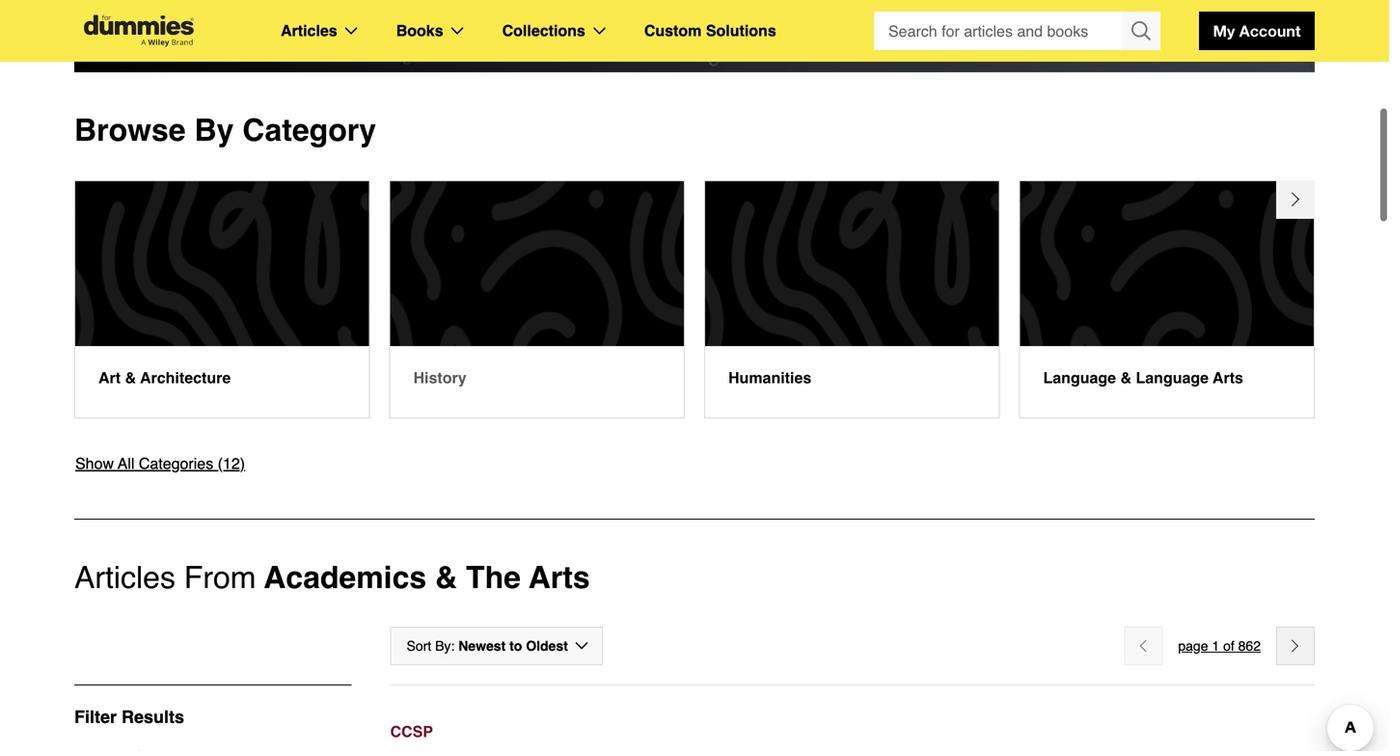 Task type: locate. For each thing, give the bounding box(es) containing it.
articles
[[281, 22, 337, 40], [74, 560, 175, 596]]

2 horizontal spatial &
[[1121, 369, 1132, 387]]

region
[[65, 180, 1325, 419]]

articles left open article categories image
[[281, 22, 337, 40]]

history link
[[389, 180, 685, 419], [389, 180, 685, 419]]

1
[[1212, 638, 1220, 654]]

category
[[242, 112, 376, 148]]

articles for articles from academics & the arts
[[74, 560, 175, 596]]

humanities link
[[704, 180, 1000, 419], [704, 180, 1000, 419]]

(12)
[[218, 455, 245, 473]]

arts
[[1213, 369, 1243, 387], [529, 560, 590, 596]]

page 1 of 862 button
[[1178, 635, 1261, 658]]

my
[[1213, 22, 1235, 40]]

art & architecture link
[[74, 180, 370, 419], [74, 180, 370, 419]]

history image
[[390, 181, 684, 346]]

0 horizontal spatial language
[[1043, 369, 1116, 387]]

language
[[1043, 369, 1116, 387], [1136, 369, 1209, 387]]

page
[[1178, 638, 1208, 654]]

books
[[396, 22, 443, 40]]

0 horizontal spatial arts
[[529, 560, 590, 596]]

browse by category
[[74, 112, 376, 148]]

articles for articles
[[281, 22, 337, 40]]

academics
[[264, 560, 427, 596]]

1 horizontal spatial arts
[[1213, 369, 1243, 387]]

2 language from the left
[[1136, 369, 1209, 387]]

account
[[1239, 22, 1301, 40]]

custom solutions link
[[644, 18, 776, 43]]

0 vertical spatial arts
[[1213, 369, 1243, 387]]

1 vertical spatial articles
[[74, 560, 175, 596]]

my account link
[[1199, 12, 1315, 50]]

open collections list image
[[593, 27, 606, 35]]

categories
[[139, 455, 213, 473]]

filter results
[[74, 707, 184, 727]]

0 horizontal spatial &
[[125, 369, 136, 387]]

0 vertical spatial articles
[[281, 22, 337, 40]]

page 1 of 862
[[1178, 638, 1261, 654]]

language & language arts link
[[1019, 180, 1315, 419], [1019, 180, 1315, 419]]

1 horizontal spatial articles
[[281, 22, 337, 40]]

show all categories (12) button
[[74, 451, 246, 476]]

open book categories image
[[451, 27, 464, 35]]

1 horizontal spatial language
[[1136, 369, 1209, 387]]

oldest
[[526, 638, 568, 654]]

&
[[125, 369, 136, 387], [1121, 369, 1132, 387], [435, 560, 457, 596]]

humanities image
[[705, 181, 999, 346]]

group
[[874, 12, 1161, 50]]

1 horizontal spatial &
[[435, 560, 457, 596]]

close this dialog image
[[1360, 673, 1380, 692]]

articles from academics & the arts
[[74, 560, 590, 596]]

custom
[[644, 22, 702, 40]]

show
[[75, 455, 114, 473]]

history
[[413, 369, 467, 387]]

art
[[98, 369, 121, 387]]

language & language arts
[[1043, 369, 1243, 387]]

862
[[1238, 638, 1261, 654]]

articles left the from on the left of the page
[[74, 560, 175, 596]]

show all categories (12)
[[75, 455, 245, 473]]

& for architecture
[[125, 369, 136, 387]]

0 horizontal spatial articles
[[74, 560, 175, 596]]



Task type: vqa. For each thing, say whether or not it's contained in the screenshot.
Of
yes



Task type: describe. For each thing, give the bounding box(es) containing it.
browse
[[74, 112, 186, 148]]

logo image
[[74, 15, 204, 47]]

newest
[[458, 638, 506, 654]]

all
[[118, 455, 134, 473]]

1 vertical spatial arts
[[529, 560, 590, 596]]

& for language
[[1121, 369, 1132, 387]]

arts inside region
[[1213, 369, 1243, 387]]

of
[[1223, 638, 1235, 654]]

results
[[122, 707, 184, 727]]

humanities
[[728, 369, 812, 387]]

ccsp
[[390, 723, 433, 741]]

region containing art & architecture
[[65, 180, 1325, 419]]

1 language from the left
[[1043, 369, 1116, 387]]

open article categories image
[[345, 27, 358, 35]]

art & architecture image
[[75, 181, 369, 346]]

Search for articles and books text field
[[874, 12, 1124, 50]]

solutions
[[706, 22, 776, 40]]

sort
[[407, 638, 431, 654]]

art & architecture
[[98, 369, 231, 387]]

the
[[466, 560, 521, 596]]

custom solutions
[[644, 22, 776, 40]]

by
[[194, 112, 234, 148]]

language & language arts image
[[1020, 181, 1314, 346]]

to
[[509, 638, 522, 654]]

ccsp link
[[390, 720, 1315, 745]]

architecture
[[140, 369, 231, 387]]

my account
[[1213, 22, 1301, 40]]

sort by: newest to oldest
[[407, 638, 568, 654]]

filter
[[74, 707, 117, 727]]

collections
[[502, 22, 585, 40]]

by:
[[435, 638, 455, 654]]

from
[[184, 560, 256, 596]]



